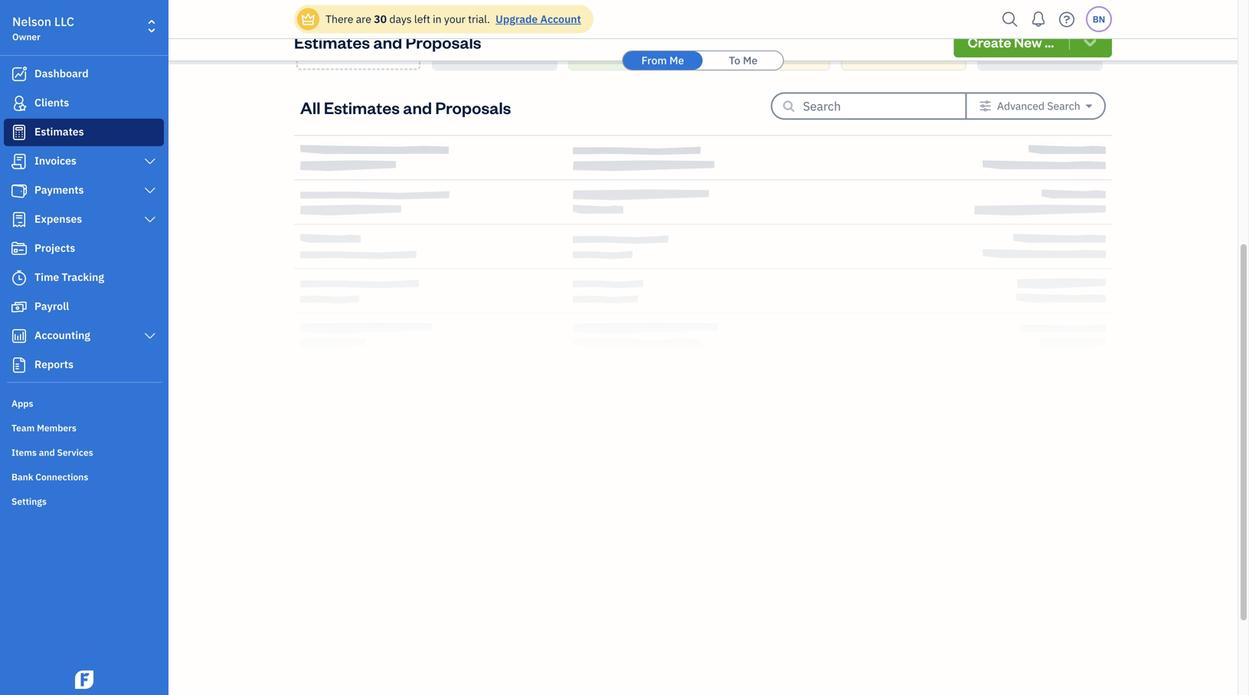 Task type: describe. For each thing, give the bounding box(es) containing it.
bn
[[1093, 13, 1106, 25]]

connections
[[35, 471, 88, 483]]

invoices
[[34, 154, 77, 168]]

to me
[[729, 53, 758, 67]]

bank
[[11, 471, 33, 483]]

accepted
[[608, 46, 655, 62]]

chevrondown image
[[1082, 34, 1100, 50]]

team members
[[11, 422, 76, 434]]

invoice image
[[10, 154, 28, 169]]

…
[[1045, 33, 1055, 51]]

2 viewed from the left
[[886, 46, 923, 62]]

accounting link
[[4, 323, 164, 350]]

payroll
[[34, 299, 69, 313]]

1 viewed from the left
[[749, 46, 786, 62]]

payments
[[34, 183, 84, 197]]

from
[[642, 53, 667, 67]]

chevron large down image
[[143, 185, 157, 197]]

settings
[[11, 496, 47, 508]]

apps link
[[4, 392, 164, 415]]

llc
[[54, 13, 74, 29]]

me for from me
[[670, 53, 684, 67]]

settings link
[[4, 490, 164, 513]]

1 vertical spatial and
[[403, 97, 432, 118]]

caretdown image
[[1086, 100, 1093, 112]]

Search text field
[[803, 94, 941, 118]]

1 vertical spatial estimates
[[324, 97, 400, 118]]

items and services link
[[4, 441, 164, 464]]

expenses
[[34, 212, 82, 226]]

search image
[[998, 8, 1023, 31]]

projects link
[[4, 235, 164, 263]]

clients
[[34, 95, 69, 110]]

report image
[[10, 358, 28, 373]]

chevron large down image for invoices
[[143, 156, 157, 168]]

nelson llc owner
[[12, 13, 74, 43]]

search
[[1048, 99, 1081, 113]]

time tracking
[[34, 270, 104, 284]]

apps
[[11, 398, 33, 410]]

timer image
[[10, 270, 28, 286]]

estimates and proposals
[[294, 31, 482, 53]]

bank connections
[[11, 471, 88, 483]]

bank connections link
[[4, 465, 164, 488]]

0 vertical spatial proposals
[[406, 31, 482, 53]]

clients link
[[4, 90, 164, 117]]

and for proposals
[[373, 31, 402, 53]]

chevron large down image for accounting
[[143, 330, 157, 342]]

account
[[541, 12, 581, 26]]

create new …
[[968, 33, 1055, 51]]

there are 30 days left in your trial. upgrade account
[[326, 12, 581, 26]]

time tracking link
[[4, 264, 164, 292]]

upgrade account link
[[493, 12, 581, 26]]

services
[[57, 447, 93, 459]]

money image
[[10, 300, 28, 315]]

time
[[34, 270, 59, 284]]

invoices link
[[4, 148, 164, 175]]

owner
[[12, 31, 40, 43]]

payments link
[[4, 177, 164, 205]]

main element
[[0, 0, 207, 696]]

trial.
[[468, 12, 490, 26]]

projects
[[34, 241, 75, 255]]

tracking
[[62, 270, 104, 284]]

members
[[37, 422, 76, 434]]

reports link
[[4, 352, 164, 379]]

nelson
[[12, 13, 51, 29]]

to
[[729, 53, 741, 67]]

advanced
[[998, 99, 1045, 113]]

from me
[[642, 53, 684, 67]]

expense image
[[10, 212, 28, 228]]



Task type: vqa. For each thing, say whether or not it's contained in the screenshot.
the topmost chevron large down image
yes



Task type: locate. For each thing, give the bounding box(es) containing it.
1 horizontal spatial and
[[373, 31, 402, 53]]

invoiced down notifications image
[[1019, 46, 1062, 62]]

2 vertical spatial chevron large down image
[[143, 330, 157, 342]]

estimates for estimates and proposals
[[294, 31, 370, 53]]

crown image
[[300, 11, 316, 27]]

all
[[300, 97, 321, 118]]

payroll link
[[4, 293, 164, 321]]

me right to
[[743, 53, 758, 67]]

and inside main element
[[39, 447, 55, 459]]

0 vertical spatial and
[[373, 31, 402, 53]]

chevron large down image down payroll link
[[143, 330, 157, 342]]

3 chevron large down image from the top
[[143, 330, 157, 342]]

2 horizontal spatial and
[[403, 97, 432, 118]]

and right items
[[39, 447, 55, 459]]

estimates
[[294, 31, 370, 53], [324, 97, 400, 118], [34, 125, 84, 139]]

2 invoiced from the left
[[1019, 46, 1062, 62]]

viewed
[[749, 46, 786, 62], [886, 46, 923, 62]]

freshbooks image
[[72, 671, 97, 690]]

advanced search
[[998, 99, 1081, 113]]

viewed up search text box
[[886, 46, 923, 62]]

invoiced down trial.
[[474, 46, 516, 62]]

create new … button
[[954, 26, 1113, 57]]

from me link
[[623, 51, 703, 70]]

are
[[356, 12, 372, 26]]

settings image
[[980, 100, 992, 112]]

payment image
[[10, 183, 28, 198]]

your
[[444, 12, 466, 26]]

estimates inside main element
[[34, 125, 84, 139]]

dashboard link
[[4, 61, 164, 88]]

invoiced
[[474, 46, 516, 62], [1019, 46, 1062, 62]]

proposals
[[406, 31, 482, 53], [435, 97, 511, 118]]

team members link
[[4, 416, 164, 439]]

2 vertical spatial and
[[39, 447, 55, 459]]

1 horizontal spatial viewed
[[886, 46, 923, 62]]

30
[[374, 12, 387, 26]]

expenses link
[[4, 206, 164, 234]]

go to help image
[[1055, 8, 1080, 31]]

dashboard
[[34, 66, 89, 80]]

chevron large down image for expenses
[[143, 214, 157, 226]]

0 horizontal spatial and
[[39, 447, 55, 459]]

0 vertical spatial estimates
[[294, 31, 370, 53]]

estimates right all on the left top of the page
[[324, 97, 400, 118]]

and down 30
[[373, 31, 402, 53]]

and for services
[[39, 447, 55, 459]]

estimates link
[[4, 119, 164, 146]]

1 me from the left
[[670, 53, 684, 67]]

to me link
[[704, 51, 783, 70]]

chart image
[[10, 329, 28, 344]]

all estimates and proposals
[[300, 97, 511, 118]]

and
[[373, 31, 402, 53], [403, 97, 432, 118], [39, 447, 55, 459]]

dashboard image
[[10, 67, 28, 82]]

1 chevron large down image from the top
[[143, 156, 157, 168]]

chevron large down image up chevron large down icon
[[143, 156, 157, 168]]

project image
[[10, 241, 28, 257]]

me
[[670, 53, 684, 67], [743, 53, 758, 67]]

1 horizontal spatial me
[[743, 53, 758, 67]]

0 horizontal spatial me
[[670, 53, 684, 67]]

chevron large down image inside invoices link
[[143, 156, 157, 168]]

create
[[968, 33, 1012, 51]]

me right from
[[670, 53, 684, 67]]

0 horizontal spatial invoiced
[[474, 46, 516, 62]]

reports
[[34, 357, 74, 372]]

notifications image
[[1027, 4, 1051, 34]]

advanced search button
[[967, 94, 1105, 118]]

0 horizontal spatial viewed
[[749, 46, 786, 62]]

viewed right to
[[749, 46, 786, 62]]

estimates up invoices
[[34, 125, 84, 139]]

in
[[433, 12, 442, 26]]

estimate image
[[10, 125, 28, 140]]

upgrade
[[496, 12, 538, 26]]

chevron large down image
[[143, 156, 157, 168], [143, 214, 157, 226], [143, 330, 157, 342]]

1 horizontal spatial invoiced
[[1019, 46, 1062, 62]]

1 vertical spatial proposals
[[435, 97, 511, 118]]

2 me from the left
[[743, 53, 758, 67]]

me for to me
[[743, 53, 758, 67]]

new
[[1015, 33, 1043, 51]]

chevron large down image inside expenses link
[[143, 214, 157, 226]]

2 vertical spatial estimates
[[34, 125, 84, 139]]

estimates for estimates
[[34, 125, 84, 139]]

2 chevron large down image from the top
[[143, 214, 157, 226]]

left
[[414, 12, 431, 26]]

bn button
[[1086, 6, 1113, 32]]

team
[[11, 422, 35, 434]]

items
[[11, 447, 37, 459]]

days
[[389, 12, 412, 26]]

estimates down there
[[294, 31, 370, 53]]

client image
[[10, 96, 28, 111]]

items and services
[[11, 447, 93, 459]]

0 vertical spatial chevron large down image
[[143, 156, 157, 168]]

accounting
[[34, 328, 90, 342]]

and down estimates and proposals
[[403, 97, 432, 118]]

there
[[326, 12, 354, 26]]

1 invoiced from the left
[[474, 46, 516, 62]]

1 vertical spatial chevron large down image
[[143, 214, 157, 226]]

chevron large down image down chevron large down icon
[[143, 214, 157, 226]]



